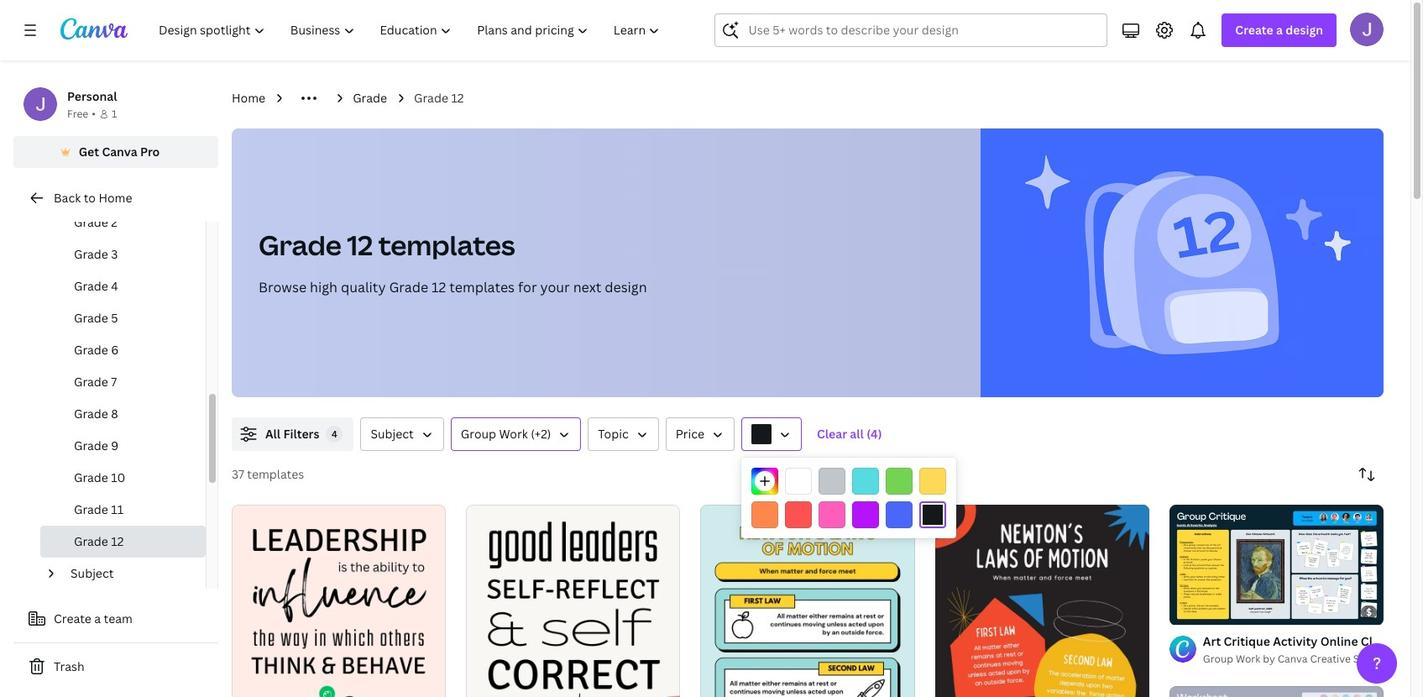 Task type: locate. For each thing, give the bounding box(es) containing it.
topic
[[598, 426, 629, 442]]

0 horizontal spatial 1
[[112, 107, 117, 121]]

grade 10 link
[[40, 462, 206, 494]]

a inside dropdown button
[[1277, 22, 1283, 38]]

1 left "of"
[[1182, 605, 1186, 617]]

grade 5 link
[[40, 302, 206, 334]]

1 horizontal spatial 4
[[332, 427, 337, 440]]

grade 12
[[414, 90, 464, 106], [74, 533, 124, 549]]

grade
[[353, 90, 387, 106], [414, 90, 448, 106], [74, 214, 108, 230], [259, 227, 342, 263], [74, 246, 108, 262], [74, 278, 108, 294], [389, 278, 428, 296], [74, 310, 108, 326], [74, 342, 108, 358], [74, 374, 108, 390], [74, 406, 108, 422], [74, 438, 108, 454], [74, 469, 108, 485], [74, 501, 108, 517], [74, 533, 108, 549]]

#b612fb image
[[852, 501, 879, 528]]

group down "art"
[[1203, 652, 1234, 666]]

grade 6
[[74, 342, 119, 358]]

1 horizontal spatial 1
[[1182, 605, 1186, 617]]

your
[[540, 278, 570, 296]]

1 of 2
[[1182, 605, 1205, 617]]

work
[[499, 426, 528, 442], [1236, 652, 1261, 666]]

0 horizontal spatial grade 12
[[74, 533, 124, 549]]

#74d353 image
[[886, 468, 913, 495]]

grade 11 link
[[40, 494, 206, 526]]

1 vertical spatial home
[[99, 190, 132, 206]]

a for design
[[1277, 22, 1283, 38]]

0 horizontal spatial subject
[[71, 565, 114, 581]]

1 vertical spatial create
[[54, 611, 91, 627]]

$
[[1367, 605, 1372, 618]]

#15181b image
[[752, 424, 772, 444], [752, 424, 772, 444]]

0 vertical spatial design
[[1286, 22, 1324, 38]]

work down critique
[[1236, 652, 1261, 666]]

group right class
[[1394, 633, 1424, 649]]

subject for 'subject' button to the left
[[71, 565, 114, 581]]

subject
[[371, 426, 414, 442], [71, 565, 114, 581]]

group work (+2) button
[[451, 417, 581, 451]]

canva left pro at the left of page
[[102, 144, 137, 160]]

0 vertical spatial work
[[499, 426, 528, 442]]

1 vertical spatial design
[[605, 278, 647, 296]]

0 vertical spatial group
[[461, 426, 496, 442]]

templates up browse high quality grade 12 templates for your next design
[[379, 227, 515, 263]]

grade 9 link
[[40, 430, 206, 462]]

0 vertical spatial 1
[[112, 107, 117, 121]]

next
[[573, 278, 602, 296]]

templates
[[379, 227, 515, 263], [450, 278, 515, 296], [247, 466, 304, 482]]

back to home
[[54, 190, 132, 206]]

jacob simon image
[[1351, 13, 1384, 46]]

Sort by button
[[1351, 458, 1384, 491]]

(4)
[[867, 426, 882, 442]]

0 horizontal spatial group
[[461, 426, 496, 442]]

group
[[461, 426, 496, 442], [1394, 633, 1424, 649], [1203, 652, 1234, 666]]

art
[[1203, 633, 1221, 649]]

5
[[111, 310, 118, 326]]

grade 4
[[74, 278, 118, 294]]

home link
[[232, 89, 266, 108]]

4 right filters at the left of the page
[[332, 427, 337, 440]]

1
[[112, 107, 117, 121], [1182, 605, 1186, 617]]

0 horizontal spatial canva
[[102, 144, 137, 160]]

1 vertical spatial subject button
[[64, 558, 196, 590]]

canva
[[102, 144, 137, 160], [1278, 652, 1308, 666]]

8
[[111, 406, 118, 422]]

0 vertical spatial create
[[1236, 22, 1274, 38]]

0 horizontal spatial create
[[54, 611, 91, 627]]

get canva pro button
[[13, 136, 218, 168]]

art critique activity online class group work image
[[1170, 504, 1384, 625]]

0 vertical spatial grade 12
[[414, 90, 464, 106]]

templates left for
[[450, 278, 515, 296]]

class
[[1361, 633, 1391, 649]]

None search field
[[715, 13, 1108, 47]]

a
[[1277, 22, 1283, 38], [94, 611, 101, 627]]

0 horizontal spatial 4
[[111, 278, 118, 294]]

templates right 37
[[247, 466, 304, 482]]

1 horizontal spatial create
[[1236, 22, 1274, 38]]

student leadership quote poster in red green typography style image
[[232, 505, 446, 697]]

grade 12 down top level navigation element
[[414, 90, 464, 106]]

1 horizontal spatial work
[[1236, 652, 1261, 666]]

Search search field
[[749, 14, 1097, 46]]

(+2)
[[531, 426, 551, 442]]

2 horizontal spatial group
[[1394, 633, 1424, 649]]

create a team button
[[13, 602, 218, 636]]

top level navigation element
[[148, 13, 675, 47]]

grade 12 down grade 11 at bottom left
[[74, 533, 124, 549]]

1 horizontal spatial 2
[[1200, 605, 1205, 617]]

1 vertical spatial canva
[[1278, 652, 1308, 666]]

subject button up team
[[64, 558, 196, 590]]

a inside button
[[94, 611, 101, 627]]

1 vertical spatial 4
[[332, 427, 337, 440]]

#c1c6cb image
[[819, 468, 846, 495], [819, 468, 846, 495]]

canva down activity
[[1278, 652, 1308, 666]]

1 horizontal spatial subject
[[371, 426, 414, 442]]

filters
[[283, 426, 320, 442]]

0 horizontal spatial a
[[94, 611, 101, 627]]

grade 5
[[74, 310, 118, 326]]

create
[[1236, 22, 1274, 38], [54, 611, 91, 627]]

0 horizontal spatial home
[[99, 190, 132, 206]]

11
[[111, 501, 124, 517]]

#4a66fb image
[[886, 501, 913, 528]]

writing activity online class group work image
[[1170, 686, 1384, 697]]

2 vertical spatial group
[[1203, 652, 1234, 666]]

4
[[111, 278, 118, 294], [332, 427, 337, 440]]

add a new color image
[[752, 468, 779, 495], [752, 468, 779, 495]]

subject right 4 filter options selected element
[[371, 426, 414, 442]]

1 horizontal spatial a
[[1277, 22, 1283, 38]]

1 horizontal spatial design
[[1286, 22, 1324, 38]]

1 vertical spatial group
[[1394, 633, 1424, 649]]

#15181b image
[[920, 501, 947, 528], [920, 501, 947, 528]]

4 up 5
[[111, 278, 118, 294]]

create inside button
[[54, 611, 91, 627]]

0 horizontal spatial 2
[[111, 214, 118, 230]]

7
[[111, 374, 117, 390]]

trash
[[54, 658, 85, 674]]

work inside art critique activity online class group group work by canva creative studio
[[1236, 652, 1261, 666]]

0 vertical spatial canva
[[102, 144, 137, 160]]

group left the (+2)
[[461, 426, 496, 442]]

0 vertical spatial 4
[[111, 278, 118, 294]]

1 horizontal spatial home
[[232, 90, 266, 106]]

1 horizontal spatial canva
[[1278, 652, 1308, 666]]

1 vertical spatial subject
[[71, 565, 114, 581]]

art critique activity online class group group work by canva creative studio
[[1203, 633, 1424, 666]]

0 vertical spatial templates
[[379, 227, 515, 263]]

clear all (4) button
[[809, 417, 891, 451]]

back to home link
[[13, 181, 218, 215]]

1 for 1
[[112, 107, 117, 121]]

3
[[111, 246, 118, 262]]

0 horizontal spatial design
[[605, 278, 647, 296]]

grade 9
[[74, 438, 119, 454]]

0 vertical spatial home
[[232, 90, 266, 106]]

design left jacob simon icon
[[1286, 22, 1324, 38]]

2 right "of"
[[1200, 605, 1205, 617]]

•
[[92, 107, 96, 121]]

2 up 3
[[111, 214, 118, 230]]

quality
[[341, 278, 386, 296]]

price
[[676, 426, 705, 442]]

4 filter options selected element
[[326, 426, 343, 443]]

to
[[84, 190, 96, 206]]

0 vertical spatial a
[[1277, 22, 1283, 38]]

#fd5ebb image
[[819, 501, 846, 528]]

12
[[451, 90, 464, 106], [347, 227, 373, 263], [432, 278, 446, 296], [111, 533, 124, 549]]

#ffffff image
[[785, 468, 812, 495]]

#fed958 image
[[920, 468, 947, 495], [920, 468, 947, 495]]

group work by canva creative studio link
[[1203, 651, 1386, 668]]

grade 4 link
[[40, 270, 206, 302]]

create inside dropdown button
[[1236, 22, 1274, 38]]

online
[[1321, 633, 1359, 649]]

0 horizontal spatial subject button
[[64, 558, 196, 590]]

1 vertical spatial grade 12
[[74, 533, 124, 549]]

work left the (+2)
[[499, 426, 528, 442]]

1 vertical spatial a
[[94, 611, 101, 627]]

red yellow and blue organic natural laws of motion physics poster image
[[935, 505, 1150, 697]]

2
[[111, 214, 118, 230], [1200, 605, 1205, 617]]

subject button right 4 filter options selected element
[[361, 417, 444, 451]]

1 vertical spatial work
[[1236, 652, 1261, 666]]

critique
[[1224, 633, 1271, 649]]

create a team
[[54, 611, 133, 627]]

design
[[1286, 22, 1324, 38], [605, 278, 647, 296]]

art critique activity online class group link
[[1203, 632, 1424, 651]]

design right next
[[605, 278, 647, 296]]

#fd5ebb image
[[819, 501, 846, 528]]

a for team
[[94, 611, 101, 627]]

#fe884c image
[[752, 501, 779, 528], [752, 501, 779, 528]]

1 horizontal spatial subject button
[[361, 417, 444, 451]]

1 vertical spatial 1
[[1182, 605, 1186, 617]]

1 horizontal spatial group
[[1203, 652, 1234, 666]]

0 horizontal spatial work
[[499, 426, 528, 442]]

0 vertical spatial subject
[[371, 426, 414, 442]]

1 right • on the top of page
[[112, 107, 117, 121]]

canva inside art critique activity online class group group work by canva creative studio
[[1278, 652, 1308, 666]]

team
[[104, 611, 133, 627]]

grade 3 link
[[40, 239, 206, 270]]

0 vertical spatial subject button
[[361, 417, 444, 451]]

subject up create a team
[[71, 565, 114, 581]]

#fd5152 image
[[785, 501, 812, 528], [785, 501, 812, 528]]



Task type: describe. For each thing, give the bounding box(es) containing it.
subject for topmost 'subject' button
[[371, 426, 414, 442]]

grade 7
[[74, 374, 117, 390]]

high
[[310, 278, 338, 296]]

free •
[[67, 107, 96, 121]]

#55dbe0 image
[[852, 468, 879, 495]]

grade 8 link
[[40, 398, 206, 430]]

6
[[111, 342, 119, 358]]

get canva pro
[[79, 144, 160, 160]]

free
[[67, 107, 88, 121]]

grade 10
[[74, 469, 125, 485]]

price button
[[666, 417, 735, 451]]

#ffffff image
[[785, 468, 812, 495]]

37 templates
[[232, 466, 304, 482]]

#4a66fb image
[[886, 501, 913, 528]]

grade 8
[[74, 406, 118, 422]]

37
[[232, 466, 244, 482]]

2 vertical spatial templates
[[247, 466, 304, 482]]

all filters
[[265, 426, 320, 442]]

grade 12 templates
[[259, 227, 515, 263]]

group inside group work (+2) button
[[461, 426, 496, 442]]

student leadership quote poster in red beige typography style image
[[466, 505, 681, 697]]

browse
[[259, 278, 307, 296]]

creative
[[1311, 652, 1351, 666]]

12 down 11
[[111, 533, 124, 549]]

of
[[1189, 605, 1198, 617]]

1 vertical spatial 2
[[1200, 605, 1205, 617]]

clear
[[817, 426, 847, 442]]

activity
[[1273, 633, 1318, 649]]

trash link
[[13, 650, 218, 684]]

9
[[111, 438, 119, 454]]

grade 6 link
[[40, 334, 206, 366]]

12 down top level navigation element
[[451, 90, 464, 106]]

0 vertical spatial 2
[[111, 214, 118, 230]]

yellow and turquoise lined laws of motion physics poster image
[[701, 505, 915, 697]]

#74d353 image
[[886, 468, 913, 495]]

create a design
[[1236, 22, 1324, 38]]

back
[[54, 190, 81, 206]]

studio
[[1354, 652, 1386, 666]]

1 for 1 of 2
[[1182, 605, 1186, 617]]

#b612fb image
[[852, 501, 879, 528]]

grade 2
[[74, 214, 118, 230]]

#55dbe0 image
[[852, 468, 879, 495]]

grade 11
[[74, 501, 124, 517]]

all
[[850, 426, 864, 442]]

all
[[265, 426, 281, 442]]

grade inside 'link'
[[74, 501, 108, 517]]

topic button
[[588, 417, 659, 451]]

grade 7 link
[[40, 366, 206, 398]]

clear all (4)
[[817, 426, 882, 442]]

10
[[111, 469, 125, 485]]

get
[[79, 144, 99, 160]]

create for create a design
[[1236, 22, 1274, 38]]

by
[[1263, 652, 1276, 666]]

grade 3
[[74, 246, 118, 262]]

grade 2 link
[[40, 207, 206, 239]]

personal
[[67, 88, 117, 104]]

1 of 2 link
[[1170, 504, 1384, 625]]

browse high quality grade 12 templates for your next design
[[259, 278, 647, 296]]

12 down grade 12 templates
[[432, 278, 446, 296]]

design inside create a design dropdown button
[[1286, 22, 1324, 38]]

work inside button
[[499, 426, 528, 442]]

1 vertical spatial templates
[[450, 278, 515, 296]]

create a design button
[[1222, 13, 1337, 47]]

canva inside 'get canva pro' button
[[102, 144, 137, 160]]

for
[[518, 278, 537, 296]]

create for create a team
[[54, 611, 91, 627]]

1 horizontal spatial grade 12
[[414, 90, 464, 106]]

pro
[[140, 144, 160, 160]]

group work (+2)
[[461, 426, 551, 442]]

12 up quality
[[347, 227, 373, 263]]



Task type: vqa. For each thing, say whether or not it's contained in the screenshot.
#FFFFFF image
yes



